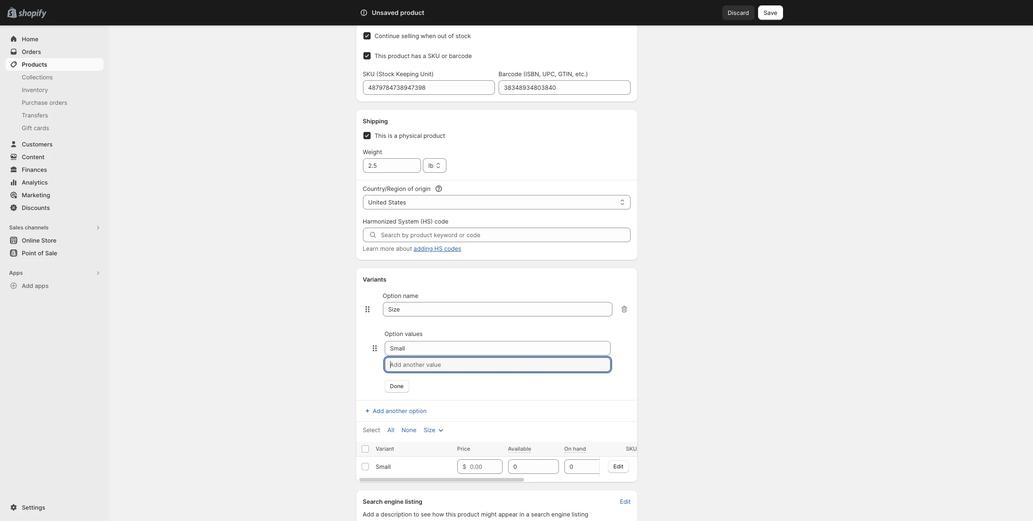 Task type: locate. For each thing, give the bounding box(es) containing it.
online store button
[[0, 234, 109, 247]]

online store link
[[5, 234, 103, 247]]

transfers
[[22, 112, 48, 119]]

edit for edit button to the top
[[614, 463, 624, 470]]

harmonized
[[363, 218, 396, 225]]

a left description
[[376, 511, 379, 518]]

1 vertical spatial sku
[[363, 70, 375, 78]]

point of sale button
[[0, 247, 109, 260]]

0 vertical spatial engine
[[384, 498, 404, 506]]

of for country/region of origin
[[408, 185, 414, 192]]

codes
[[444, 245, 461, 252]]

size
[[424, 427, 435, 434]]

add inside add another option button
[[373, 408, 384, 415]]

name
[[403, 292, 418, 300]]

of right "out"
[[448, 32, 454, 39]]

0 vertical spatial option
[[383, 292, 401, 300]]

this
[[446, 511, 456, 518]]

search button
[[385, 5, 648, 20]]

more
[[380, 245, 394, 252]]

of inside button
[[38, 250, 44, 257]]

save
[[764, 9, 778, 16]]

1 horizontal spatial search
[[400, 9, 419, 16]]

add inside add apps button
[[22, 282, 33, 290]]

cards
[[34, 124, 49, 132]]

shop
[[363, 9, 377, 16]]

engine up description
[[384, 498, 404, 506]]

settings
[[22, 504, 45, 512]]

purchase
[[22, 99, 48, 106]]

2 this from the top
[[375, 132, 386, 139]]

0 vertical spatial sku
[[428, 52, 440, 59]]

listing right 'search'
[[572, 511, 589, 518]]

1 vertical spatial option
[[385, 330, 403, 338]]

sales channels
[[9, 224, 49, 231]]

0 horizontal spatial sku
[[363, 70, 375, 78]]

option left values
[[385, 330, 403, 338]]

option left name in the bottom left of the page
[[383, 292, 401, 300]]

None text field
[[385, 341, 611, 356]]

settings link
[[5, 502, 103, 514]]

2 horizontal spatial of
[[448, 32, 454, 39]]

1 vertical spatial add
[[373, 408, 384, 415]]

this left is
[[375, 132, 386, 139]]

1 horizontal spatial listing
[[572, 511, 589, 518]]

2 horizontal spatial sku
[[626, 446, 637, 453]]

small
[[376, 463, 391, 471]]

Weight text field
[[363, 158, 421, 173]]

search inside button
[[400, 9, 419, 16]]

search for search engine listing
[[363, 498, 383, 506]]

1 horizontal spatial of
[[408, 185, 414, 192]]

0 vertical spatial edit
[[614, 463, 624, 470]]

this for this is a physical product
[[375, 132, 386, 139]]

options element
[[376, 463, 391, 471]]

edit
[[614, 463, 624, 470], [620, 498, 631, 506]]

product left has
[[388, 52, 410, 59]]

add left apps
[[22, 282, 33, 290]]

how
[[433, 511, 444, 518]]

SKU (Stock Keeping Unit) text field
[[363, 80, 495, 95]]

continue selling when out of stock
[[375, 32, 471, 39]]

add
[[22, 282, 33, 290], [373, 408, 384, 415], [363, 511, 374, 518]]

add for add a description to see how this product might appear in a search engine listing
[[363, 511, 374, 518]]

add apps button
[[5, 280, 103, 292]]

keeping
[[396, 70, 419, 78]]

purchase orders
[[22, 99, 67, 106]]

collections
[[22, 74, 53, 81]]

unsaved product
[[372, 9, 425, 16]]

adding
[[414, 245, 433, 252]]

a
[[423, 52, 426, 59], [394, 132, 398, 139], [376, 511, 379, 518], [526, 511, 530, 518]]

2 vertical spatial of
[[38, 250, 44, 257]]

add for add apps
[[22, 282, 33, 290]]

add for add another option
[[373, 408, 384, 415]]

1 this from the top
[[375, 52, 386, 59]]

discard
[[728, 9, 749, 16]]

of left origin
[[408, 185, 414, 192]]

option
[[383, 292, 401, 300], [385, 330, 403, 338]]

0 horizontal spatial of
[[38, 250, 44, 257]]

this for this product has a sku or barcode
[[375, 52, 386, 59]]

$ text field
[[470, 460, 503, 474]]

done button
[[385, 380, 409, 393]]

none button
[[396, 424, 422, 437]]

(stock
[[377, 70, 395, 78]]

search up selling
[[400, 9, 419, 16]]

of left sale
[[38, 250, 44, 257]]

0 horizontal spatial engine
[[384, 498, 404, 506]]

origin
[[415, 185, 431, 192]]

apps button
[[5, 267, 103, 280]]

system
[[398, 218, 419, 225]]

appear
[[499, 511, 518, 518]]

about
[[396, 245, 412, 252]]

0 horizontal spatial search
[[363, 498, 383, 506]]

2 vertical spatial sku
[[626, 446, 637, 453]]

when
[[421, 32, 436, 39]]

marketing
[[22, 192, 50, 199]]

united states
[[368, 199, 406, 206]]

listing up to
[[405, 498, 423, 506]]

1 vertical spatial listing
[[572, 511, 589, 518]]

1 vertical spatial of
[[408, 185, 414, 192]]

transfers link
[[5, 109, 103, 122]]

price
[[457, 446, 470, 453]]

sku for sku (stock keeping unit)
[[363, 70, 375, 78]]

gift cards link
[[5, 122, 103, 134]]

None number field
[[508, 460, 545, 474], [564, 460, 602, 474], [508, 460, 545, 474], [564, 460, 602, 474]]

1 vertical spatial edit
[[620, 498, 631, 506]]

states
[[388, 199, 406, 206]]

sku
[[428, 52, 440, 59], [363, 70, 375, 78], [626, 446, 637, 453]]

to
[[414, 511, 419, 518]]

Barcode (ISBN, UPC, GTIN, etc.) text field
[[499, 80, 631, 95]]

search for search
[[400, 9, 419, 16]]

might
[[481, 511, 497, 518]]

0 horizontal spatial listing
[[405, 498, 423, 506]]

1 vertical spatial search
[[363, 498, 383, 506]]

inventory link
[[5, 84, 103, 96]]

1 vertical spatial edit button
[[615, 496, 636, 508]]

option name
[[383, 292, 418, 300]]

a right is
[[394, 132, 398, 139]]

save button
[[759, 5, 783, 20]]

option
[[409, 408, 427, 415]]

engine right 'search'
[[552, 511, 570, 518]]

search
[[400, 9, 419, 16], [363, 498, 383, 506]]

channels
[[25, 224, 49, 231]]

this up (stock at the top
[[375, 52, 386, 59]]

0 vertical spatial add
[[22, 282, 33, 290]]

add left another
[[373, 408, 384, 415]]

0 vertical spatial search
[[400, 9, 419, 16]]

option for option values
[[385, 330, 403, 338]]

of
[[448, 32, 454, 39], [408, 185, 414, 192], [38, 250, 44, 257]]

discounts link
[[5, 202, 103, 214]]

add a description to see how this product might appear in a search engine listing
[[363, 511, 589, 518]]

edit for the bottommost edit button
[[620, 498, 631, 506]]

add down search engine listing
[[363, 511, 374, 518]]

search up description
[[363, 498, 383, 506]]

Harmonized System (HS) code text field
[[381, 228, 631, 242]]

2 vertical spatial add
[[363, 511, 374, 518]]

option values
[[385, 330, 423, 338]]

product up selling
[[400, 9, 425, 16]]

discounts
[[22, 204, 50, 212]]

1 vertical spatial this
[[375, 132, 386, 139]]

analytics
[[22, 179, 48, 186]]

a right in
[[526, 511, 530, 518]]

home link
[[5, 33, 103, 45]]

search engine listing
[[363, 498, 423, 506]]

apps
[[9, 270, 23, 276]]

has
[[411, 52, 421, 59]]

0 vertical spatial this
[[375, 52, 386, 59]]

option for option name
[[383, 292, 401, 300]]

unit)
[[420, 70, 434, 78]]

1 vertical spatial engine
[[552, 511, 570, 518]]

on hand
[[564, 446, 586, 453]]



Task type: vqa. For each thing, say whether or not it's contained in the screenshot.
the bottom Edit
yes



Task type: describe. For each thing, give the bounding box(es) containing it.
code
[[435, 218, 449, 225]]

barcode (isbn, upc, gtin, etc.)
[[499, 70, 588, 78]]

another
[[386, 408, 407, 415]]

out
[[438, 32, 447, 39]]

content
[[22, 153, 45, 161]]

orders link
[[5, 45, 103, 58]]

available
[[508, 446, 531, 453]]

physical
[[399, 132, 422, 139]]

on
[[564, 446, 572, 453]]

purchase orders link
[[5, 96, 103, 109]]

add another option
[[373, 408, 427, 415]]

upc,
[[543, 70, 557, 78]]

learn more about adding hs codes
[[363, 245, 461, 252]]

of for point of sale
[[38, 250, 44, 257]]

adding hs codes link
[[414, 245, 461, 252]]

see
[[421, 511, 431, 518]]

online
[[22, 237, 40, 244]]

product right physical
[[424, 132, 445, 139]]

0 vertical spatial listing
[[405, 498, 423, 506]]

online store
[[22, 237, 56, 244]]

0 vertical spatial edit button
[[608, 460, 629, 473]]

collections link
[[5, 71, 103, 84]]

Color text field
[[383, 302, 613, 317]]

add apps
[[22, 282, 49, 290]]

marketing link
[[5, 189, 103, 202]]

done
[[390, 383, 404, 390]]

inventory
[[22, 86, 48, 93]]

continue
[[375, 32, 400, 39]]

variant
[[376, 446, 394, 453]]

gift cards
[[22, 124, 49, 132]]

all
[[388, 427, 394, 434]]

unsaved
[[372, 9, 399, 16]]

a right has
[[423, 52, 426, 59]]

shop location
[[363, 9, 401, 16]]

values
[[405, 330, 423, 338]]

1 horizontal spatial engine
[[552, 511, 570, 518]]

0 vertical spatial of
[[448, 32, 454, 39]]

shopify image
[[18, 9, 46, 18]]

sale
[[45, 250, 57, 257]]

(isbn,
[[524, 70, 541, 78]]

point of sale
[[22, 250, 57, 257]]

shipping
[[363, 118, 388, 125]]

this product has a sku or barcode
[[375, 52, 472, 59]]

country/region of origin
[[363, 185, 431, 192]]

products link
[[5, 58, 103, 71]]

apps
[[35, 282, 49, 290]]

gtin,
[[558, 70, 574, 78]]

customers
[[22, 141, 53, 148]]

point of sale link
[[5, 247, 103, 260]]

barcode
[[449, 52, 472, 59]]

home
[[22, 35, 38, 43]]

this is a physical product
[[375, 132, 445, 139]]

harmonized system (hs) code
[[363, 218, 449, 225]]

sales
[[9, 224, 23, 231]]

$
[[463, 463, 466, 471]]

finances link
[[5, 163, 103, 176]]

hand
[[573, 446, 586, 453]]

discard button
[[723, 5, 755, 20]]

size button
[[418, 424, 451, 437]]

analytics link
[[5, 176, 103, 189]]

etc.)
[[576, 70, 588, 78]]

gift
[[22, 124, 32, 132]]

product right this
[[458, 511, 480, 518]]

finances
[[22, 166, 47, 173]]

none
[[402, 427, 417, 434]]

sku (stock keeping unit)
[[363, 70, 434, 78]]

1 horizontal spatial sku
[[428, 52, 440, 59]]

(hs)
[[421, 218, 433, 225]]

learn
[[363, 245, 379, 252]]

united
[[368, 199, 387, 206]]

weight
[[363, 148, 382, 156]]

selling
[[401, 32, 419, 39]]

sku for sku
[[626, 446, 637, 453]]

add another option button
[[357, 405, 432, 418]]

is
[[388, 132, 393, 139]]

content link
[[5, 151, 103, 163]]

in
[[520, 511, 525, 518]]

customers link
[[5, 138, 103, 151]]

store
[[41, 237, 56, 244]]

hs
[[435, 245, 443, 252]]

Add another value text field
[[385, 358, 611, 372]]



